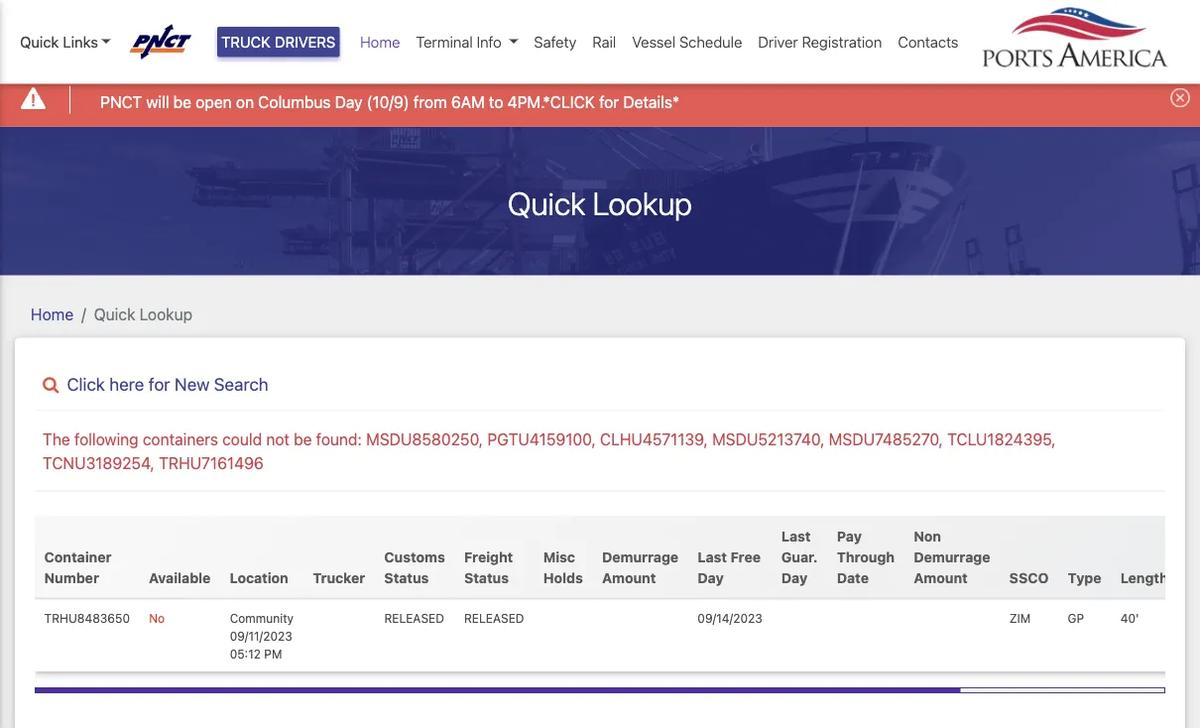 Task type: vqa. For each thing, say whether or not it's contained in the screenshot.
rightmost The Driver Registration
no



Task type: describe. For each thing, give the bounding box(es) containing it.
following
[[74, 430, 139, 449]]

truck drivers
[[221, 33, 336, 51]]

6am
[[451, 92, 485, 111]]

terminal info
[[416, 33, 502, 51]]

0 horizontal spatial for
[[149, 374, 170, 394]]

schedule
[[679, 33, 742, 51]]

on
[[236, 92, 254, 111]]

pnct
[[100, 92, 142, 111]]

terminal
[[416, 33, 473, 51]]

driver registration
[[758, 33, 882, 51]]

click here for new search link
[[35, 374, 1166, 395]]

trhu7161496
[[159, 454, 264, 472]]

containers
[[143, 430, 218, 449]]

rail
[[593, 33, 616, 51]]

non demurrage amount
[[914, 527, 990, 585]]

0 horizontal spatial home
[[31, 305, 74, 323]]

contacts
[[898, 33, 959, 51]]

clhu4571139,
[[600, 430, 708, 449]]

customs status
[[384, 548, 445, 585]]

last free day
[[698, 548, 761, 585]]

contacts link
[[890, 23, 967, 61]]

found:
[[316, 430, 362, 449]]

number
[[44, 569, 99, 585]]

freight status
[[464, 548, 513, 585]]

not
[[266, 430, 290, 449]]

status for customs status
[[384, 569, 429, 585]]

day inside alert
[[335, 92, 363, 111]]

tclu1824395,
[[947, 430, 1056, 449]]

amount inside demurrage amount
[[602, 569, 656, 585]]

status for freight status
[[464, 569, 509, 585]]

safety
[[534, 33, 577, 51]]

40'
[[1121, 611, 1139, 624]]

open
[[196, 92, 232, 111]]

tcnu3189254,
[[43, 454, 155, 472]]

msdu8580250,
[[366, 430, 483, 449]]

container
[[44, 548, 112, 564]]

last guar. day
[[782, 527, 818, 585]]

to
[[489, 92, 503, 111]]

trucker
[[313, 569, 365, 585]]

0 vertical spatial quick
[[20, 33, 59, 51]]

1 demurrage from the left
[[602, 548, 679, 564]]

gp
[[1068, 611, 1084, 624]]

vessel schedule
[[632, 33, 742, 51]]

last for last free day
[[698, 548, 727, 564]]

amount inside non demurrage amount
[[914, 569, 968, 585]]

location
[[230, 569, 288, 585]]

demurrage amount
[[602, 548, 679, 585]]

misc holds
[[543, 548, 583, 585]]

2 released from the left
[[464, 611, 524, 624]]

truck
[[221, 33, 271, 51]]

type
[[1068, 569, 1102, 585]]

0 vertical spatial quick lookup
[[508, 184, 692, 222]]

from
[[414, 92, 447, 111]]

1 horizontal spatial home link
[[352, 23, 408, 61]]

drivers
[[275, 33, 336, 51]]

driver registration link
[[750, 23, 890, 61]]

could
[[222, 430, 262, 449]]

truck drivers link
[[217, 27, 340, 57]]

0 horizontal spatial quick lookup
[[94, 305, 193, 323]]

click
[[67, 374, 105, 394]]

community 09/11/2023 05:12 pm
[[230, 611, 294, 660]]

safety link
[[526, 23, 585, 61]]

for inside alert
[[599, 92, 619, 111]]



Task type: locate. For each thing, give the bounding box(es) containing it.
misc
[[543, 548, 575, 564]]

home
[[360, 33, 400, 51], [31, 305, 74, 323]]

1 vertical spatial home link
[[31, 305, 74, 323]]

1 vertical spatial home
[[31, 305, 74, 323]]

msdu5213740,
[[712, 430, 825, 449]]

2 horizontal spatial day
[[782, 569, 808, 585]]

1 vertical spatial quick lookup
[[94, 305, 193, 323]]

new
[[175, 374, 210, 394]]

day inside last guar. day
[[782, 569, 808, 585]]

1 horizontal spatial last
[[782, 527, 811, 543]]

0 horizontal spatial be
[[173, 92, 192, 111]]

last for last guar. day
[[782, 527, 811, 543]]

1 horizontal spatial quick
[[94, 305, 135, 323]]

through
[[837, 548, 895, 564]]

search image
[[43, 376, 59, 393]]

1 horizontal spatial day
[[698, 569, 724, 585]]

1 horizontal spatial be
[[294, 430, 312, 449]]

last left free
[[698, 548, 727, 564]]

terminal info link
[[408, 23, 526, 61]]

status down customs
[[384, 569, 429, 585]]

the
[[43, 430, 70, 449]]

msdu7485270,
[[829, 430, 943, 449]]

amount
[[602, 569, 656, 585], [914, 569, 968, 585]]

be inside alert
[[173, 92, 192, 111]]

2 horizontal spatial quick
[[508, 184, 586, 222]]

pm
[[264, 646, 282, 660]]

day for last guar. day
[[782, 569, 808, 585]]

1 vertical spatial lookup
[[139, 305, 193, 323]]

1 horizontal spatial home
[[360, 33, 400, 51]]

0 vertical spatial last
[[782, 527, 811, 543]]

zim
[[1009, 611, 1031, 624]]

home link up (10/9)
[[352, 23, 408, 61]]

home up search icon
[[31, 305, 74, 323]]

released
[[384, 611, 444, 624], [464, 611, 524, 624]]

day for last free day
[[698, 569, 724, 585]]

0 horizontal spatial amount
[[602, 569, 656, 585]]

info
[[477, 33, 502, 51]]

1 amount from the left
[[602, 569, 656, 585]]

1 horizontal spatial status
[[464, 569, 509, 585]]

day inside last free day
[[698, 569, 724, 585]]

vessel
[[632, 33, 676, 51]]

last inside last guar. day
[[782, 527, 811, 543]]

no
[[149, 611, 165, 624]]

search
[[214, 374, 268, 394]]

0 horizontal spatial lookup
[[139, 305, 193, 323]]

customs
[[384, 548, 445, 564]]

last up guar.
[[782, 527, 811, 543]]

community
[[230, 611, 294, 624]]

last inside last free day
[[698, 548, 727, 564]]

columbus
[[258, 92, 331, 111]]

home up (10/9)
[[360, 33, 400, 51]]

1 horizontal spatial demurrage
[[914, 548, 990, 564]]

0 horizontal spatial quick
[[20, 33, 59, 51]]

lookup
[[593, 184, 692, 222], [139, 305, 193, 323]]

status inside the 'customs status'
[[384, 569, 429, 585]]

0 horizontal spatial released
[[384, 611, 444, 624]]

demurrage
[[602, 548, 679, 564], [914, 548, 990, 564]]

length
[[1121, 569, 1168, 585]]

guar.
[[782, 548, 818, 564]]

be inside the following containers could not be found: msdu8580250, pgtu4159100, clhu4571139, msdu5213740, msdu7485270, tclu1824395, tcnu3189254, trhu7161496
[[294, 430, 312, 449]]

1 vertical spatial quick
[[508, 184, 586, 222]]

pnct will be open on columbus day (10/9) from 6am to 4pm.*click for details*
[[100, 92, 680, 111]]

for left details* at the top right
[[599, 92, 619, 111]]

quick
[[20, 33, 59, 51], [508, 184, 586, 222], [94, 305, 135, 323]]

day left (10/9)
[[335, 92, 363, 111]]

day down guar.
[[782, 569, 808, 585]]

pay
[[837, 527, 862, 543]]

1 released from the left
[[384, 611, 444, 624]]

status inside freight status
[[464, 569, 509, 585]]

quick lookup
[[508, 184, 692, 222], [94, 305, 193, 323]]

container number
[[44, 548, 112, 585]]

1 vertical spatial last
[[698, 548, 727, 564]]

rail link
[[585, 23, 624, 61]]

2 vertical spatial quick
[[94, 305, 135, 323]]

amount right holds
[[602, 569, 656, 585]]

pnct will be open on columbus day (10/9) from 6am to 4pm.*click for details* alert
[[0, 73, 1200, 127]]

0 horizontal spatial day
[[335, 92, 363, 111]]

vessel schedule link
[[624, 23, 750, 61]]

here
[[109, 374, 144, 394]]

for right here
[[149, 374, 170, 394]]

be
[[173, 92, 192, 111], [294, 430, 312, 449]]

0 vertical spatial home link
[[352, 23, 408, 61]]

released down freight status
[[464, 611, 524, 624]]

0 horizontal spatial status
[[384, 569, 429, 585]]

the following containers could not be found: msdu8580250, pgtu4159100, clhu4571139, msdu5213740, msdu7485270, tclu1824395, tcnu3189254, trhu7161496
[[43, 430, 1056, 472]]

1 vertical spatial for
[[149, 374, 170, 394]]

quick links link
[[20, 31, 111, 53]]

0 horizontal spatial demurrage
[[602, 548, 679, 564]]

0 vertical spatial be
[[173, 92, 192, 111]]

0 vertical spatial home
[[360, 33, 400, 51]]

amount down non on the bottom
[[914, 569, 968, 585]]

demurrage down non on the bottom
[[914, 548, 990, 564]]

will
[[146, 92, 169, 111]]

available
[[149, 569, 211, 585]]

4pm.*click
[[508, 92, 595, 111]]

be right will
[[173, 92, 192, 111]]

2 status from the left
[[464, 569, 509, 585]]

status down freight
[[464, 569, 509, 585]]

home link
[[352, 23, 408, 61], [31, 305, 74, 323]]

free
[[731, 548, 761, 564]]

0 vertical spatial for
[[599, 92, 619, 111]]

0 horizontal spatial last
[[698, 548, 727, 564]]

2 demurrage from the left
[[914, 548, 990, 564]]

click here for new search
[[67, 374, 268, 394]]

driver
[[758, 33, 798, 51]]

09/11/2023
[[230, 628, 292, 642]]

1 horizontal spatial amount
[[914, 569, 968, 585]]

pnct will be open on columbus day (10/9) from 6am to 4pm.*click for details* link
[[100, 90, 680, 114]]

09/14/2023
[[698, 611, 763, 624]]

day up 09/14/2023
[[698, 569, 724, 585]]

0 vertical spatial lookup
[[593, 184, 692, 222]]

last
[[782, 527, 811, 543], [698, 548, 727, 564]]

details*
[[623, 92, 680, 111]]

1 horizontal spatial released
[[464, 611, 524, 624]]

demurrage right misc holds
[[602, 548, 679, 564]]

1 horizontal spatial lookup
[[593, 184, 692, 222]]

registration
[[802, 33, 882, 51]]

1 horizontal spatial quick lookup
[[508, 184, 692, 222]]

close image
[[1171, 88, 1190, 107]]

links
[[63, 33, 98, 51]]

for
[[599, 92, 619, 111], [149, 374, 170, 394]]

0 horizontal spatial home link
[[31, 305, 74, 323]]

be right the not
[[294, 430, 312, 449]]

1 vertical spatial be
[[294, 430, 312, 449]]

trhu8483650
[[44, 611, 130, 624]]

status
[[384, 569, 429, 585], [464, 569, 509, 585]]

ssco
[[1009, 569, 1049, 585]]

holds
[[543, 569, 583, 585]]

2 amount from the left
[[914, 569, 968, 585]]

pgtu4159100,
[[487, 430, 596, 449]]

freight
[[464, 548, 513, 564]]

pay through date
[[837, 527, 895, 585]]

quick links
[[20, 33, 98, 51]]

1 status from the left
[[384, 569, 429, 585]]

non
[[914, 527, 941, 543]]

(10/9)
[[367, 92, 409, 111]]

date
[[837, 569, 869, 585]]

05:12
[[230, 646, 261, 660]]

home link up search icon
[[31, 305, 74, 323]]

released down the 'customs status'
[[384, 611, 444, 624]]

1 horizontal spatial for
[[599, 92, 619, 111]]



